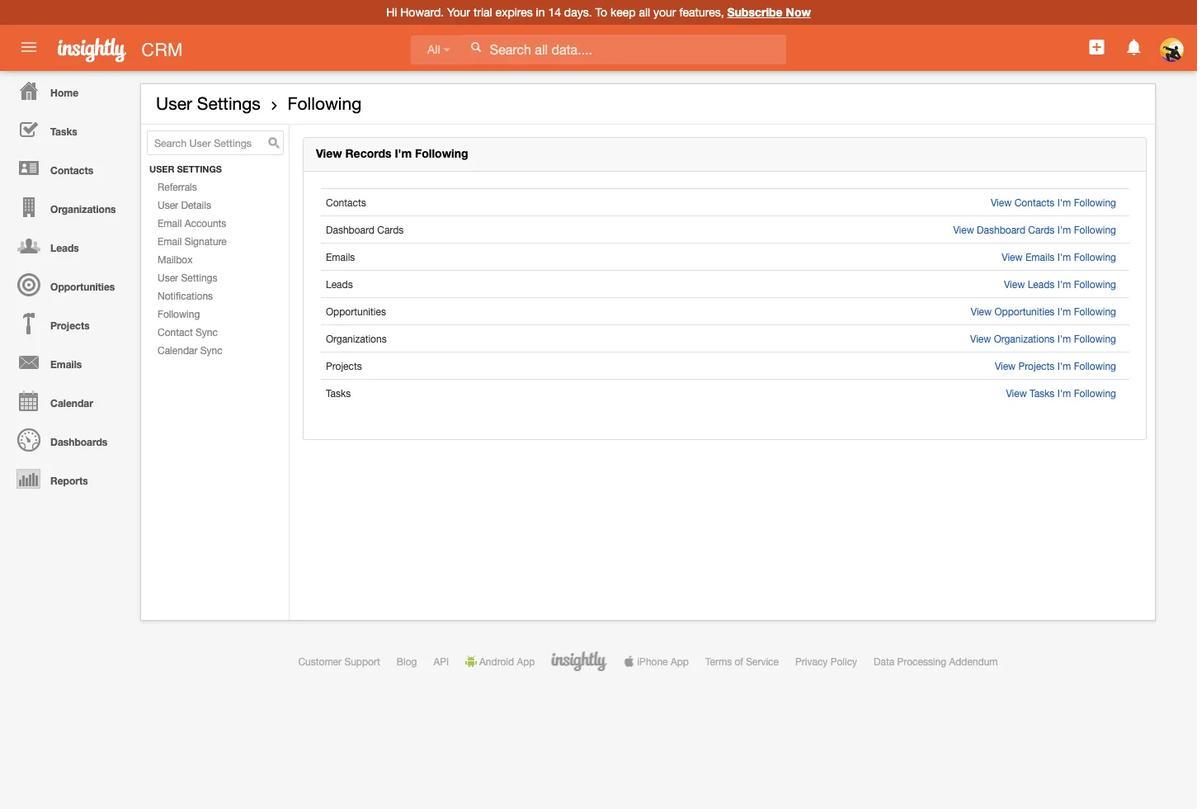 Task type: describe. For each thing, give the bounding box(es) containing it.
1 horizontal spatial leads
[[326, 278, 353, 290]]

trial
[[474, 5, 493, 19]]

view dashboard cards i'm following
[[954, 224, 1117, 235]]

0 horizontal spatial opportunities
[[50, 281, 115, 292]]

all
[[428, 43, 440, 56]]

calendar link
[[4, 381, 132, 420]]

organizations link
[[4, 187, 132, 226]]

app for android app
[[517, 656, 535, 667]]

i'm for contacts
[[1058, 197, 1072, 208]]

notifications link
[[141, 287, 289, 305]]

2 horizontal spatial projects
[[1019, 360, 1055, 372]]

navigation containing home
[[0, 71, 132, 498]]

view organizations i'm following link
[[971, 333, 1117, 344]]

contact
[[158, 326, 193, 338]]

reports
[[50, 475, 88, 486]]

view leads i'm following
[[1005, 278, 1117, 290]]

dashboards link
[[4, 420, 132, 459]]

14
[[549, 5, 561, 19]]

view for view contacts i'm following
[[992, 197, 1012, 208]]

1 email from the top
[[158, 217, 182, 229]]

api link
[[434, 656, 449, 667]]

hi howard. your trial expires in 14 days. to keep all your features, subscribe now
[[386, 5, 811, 19]]

emails link
[[4, 343, 132, 381]]

2 horizontal spatial tasks
[[1030, 387, 1055, 399]]

view contacts i'm following link
[[992, 197, 1117, 208]]

1 dashboard from the left
[[326, 224, 375, 235]]

home
[[50, 87, 78, 98]]

subscribe now link
[[728, 5, 811, 19]]

following for view organizations i'm following
[[1075, 333, 1117, 344]]

dashboards
[[50, 436, 107, 447]]

mailbox link
[[141, 250, 289, 268]]

following up records
[[288, 93, 362, 114]]

privacy policy link
[[796, 656, 858, 667]]

email accounts link
[[141, 214, 289, 232]]

data processing addendum link
[[874, 656, 999, 667]]

leads link
[[4, 226, 132, 265]]

view tasks i'm following link
[[1007, 387, 1117, 399]]

howard.
[[401, 5, 444, 19]]

android app link
[[466, 656, 535, 667]]

view for view dashboard cards i'm following
[[954, 224, 975, 235]]

api
[[434, 656, 449, 667]]

all link
[[411, 35, 461, 65]]

details
[[181, 199, 211, 211]]

2 cards from the left
[[1029, 224, 1055, 235]]

privacy
[[796, 656, 828, 667]]

i'm for records
[[395, 147, 412, 160]]

emails inside the emails link
[[50, 358, 82, 370]]

blog
[[397, 656, 417, 667]]

1 vertical spatial following link
[[141, 305, 289, 323]]

2 horizontal spatial leads
[[1028, 278, 1055, 290]]

view opportunities i'm following link
[[971, 306, 1117, 317]]

service
[[747, 656, 779, 667]]

data
[[874, 656, 895, 667]]

following for view tasks i'm following
[[1075, 387, 1117, 399]]

following for view projects i'm following
[[1075, 360, 1117, 372]]

following up the 'view emails i'm following' link
[[1075, 224, 1117, 235]]

white image
[[470, 41, 482, 53]]

user details link
[[141, 196, 289, 214]]

1 vertical spatial sync
[[200, 344, 223, 356]]

opportunities link
[[4, 265, 132, 304]]

customer
[[298, 656, 342, 667]]

view organizations i'm following
[[971, 333, 1117, 344]]

2 horizontal spatial organizations
[[995, 333, 1055, 344]]

following inside user settings referrals user details email accounts email signature mailbox user settings notifications following contact sync calendar sync
[[158, 308, 200, 320]]

0 horizontal spatial organizations
[[50, 203, 116, 215]]

1 horizontal spatial organizations
[[326, 333, 387, 344]]

1 vertical spatial user
[[158, 199, 178, 211]]

addendum
[[950, 656, 999, 667]]

0 vertical spatial following link
[[288, 93, 362, 114]]

user settings
[[156, 93, 261, 114]]

of
[[735, 656, 744, 667]]

data processing addendum
[[874, 656, 999, 667]]

following for view opportunities i'm following
[[1075, 306, 1117, 317]]

mailbox
[[158, 254, 193, 265]]

1 horizontal spatial emails
[[326, 251, 355, 263]]

view for view opportunities i'm following
[[971, 306, 992, 317]]

view projects i'm following
[[996, 360, 1117, 372]]

view projects i'm following link
[[996, 360, 1117, 372]]

in
[[536, 5, 545, 19]]

leads inside navigation
[[50, 242, 79, 253]]

features,
[[680, 5, 724, 19]]

1 horizontal spatial projects
[[326, 360, 362, 372]]

customer support
[[298, 656, 380, 667]]

2 vertical spatial user
[[158, 272, 178, 283]]

to
[[596, 5, 608, 19]]

i'm for organizations
[[1058, 333, 1072, 344]]

view for view leads i'm following
[[1005, 278, 1026, 290]]

2 horizontal spatial emails
[[1026, 251, 1055, 263]]

view leads i'm following link
[[1005, 278, 1117, 290]]

hi
[[386, 5, 397, 19]]

referrals
[[158, 181, 197, 192]]

days.
[[565, 5, 592, 19]]

view dashboard cards i'm following link
[[954, 224, 1117, 235]]

keep
[[611, 5, 636, 19]]

iphone app link
[[624, 656, 689, 667]]

all
[[639, 5, 651, 19]]



Task type: locate. For each thing, give the bounding box(es) containing it.
1 app from the left
[[517, 656, 535, 667]]

Search all data.... text field
[[461, 35, 787, 64]]

terms of service link
[[706, 656, 779, 667]]

following up view emails i'm following
[[1075, 197, 1117, 208]]

view emails i'm following
[[1003, 251, 1117, 263]]

app right iphone
[[671, 656, 689, 667]]

1 horizontal spatial contacts
[[326, 197, 366, 208]]

contacts up view dashboard cards i'm following
[[1015, 197, 1055, 208]]

0 vertical spatial user settings link
[[156, 93, 261, 114]]

2 dashboard from the left
[[978, 224, 1026, 235]]

user settings link
[[156, 93, 261, 114], [141, 268, 289, 287]]

emails up the calendar link
[[50, 358, 82, 370]]

1 horizontal spatial opportunities
[[326, 306, 386, 317]]

following for view leads i'm following
[[1075, 278, 1117, 290]]

i'm up the view leads i'm following
[[1058, 251, 1072, 263]]

terms of service
[[706, 656, 779, 667]]

contacts up organizations link
[[50, 164, 93, 176]]

0 horizontal spatial cards
[[377, 224, 404, 235]]

user settings link up notifications
[[141, 268, 289, 287]]

leads up opportunities link
[[50, 242, 79, 253]]

1 vertical spatial user settings link
[[141, 268, 289, 287]]

tasks link
[[4, 110, 132, 149]]

2 horizontal spatial opportunities
[[995, 306, 1055, 317]]

0 vertical spatial email
[[158, 217, 182, 229]]

settings up notifications
[[181, 272, 217, 283]]

0 horizontal spatial tasks
[[50, 125, 77, 137]]

view for view organizations i'm following
[[971, 333, 992, 344]]

iphone
[[638, 656, 668, 667]]

i'm down view projects i'm following
[[1058, 387, 1072, 399]]

2 app from the left
[[671, 656, 689, 667]]

calendar down contact
[[158, 344, 198, 356]]

user
[[149, 164, 174, 175]]

following for view records i'm following
[[415, 147, 469, 160]]

customer support link
[[298, 656, 380, 667]]

leads up view opportunities i'm following link
[[1028, 278, 1055, 290]]

user down 'crm'
[[156, 93, 192, 114]]

calendar
[[158, 344, 198, 356], [50, 397, 93, 409]]

following down view emails i'm following
[[1075, 278, 1117, 290]]

1 vertical spatial email
[[158, 235, 182, 247]]

projects
[[50, 319, 90, 331], [326, 360, 362, 372], [1019, 360, 1055, 372]]

following for view contacts i'm following
[[1075, 197, 1117, 208]]

processing
[[898, 656, 947, 667]]

opportunities up view organizations i'm following
[[995, 306, 1055, 317]]

dashboard
[[326, 224, 375, 235], [978, 224, 1026, 235]]

1 horizontal spatial cards
[[1029, 224, 1055, 235]]

2 email from the top
[[158, 235, 182, 247]]

user down mailbox
[[158, 272, 178, 283]]

tasks
[[50, 125, 77, 137], [326, 387, 351, 399], [1030, 387, 1055, 399]]

following link
[[288, 93, 362, 114], [141, 305, 289, 323]]

settings up search user settings text box
[[197, 93, 261, 114]]

i'm for leads
[[1058, 278, 1072, 290]]

view contacts i'm following
[[992, 197, 1117, 208]]

0 vertical spatial settings
[[197, 93, 261, 114]]

sync up the calendar sync link on the left top of page
[[196, 326, 218, 338]]

1 cards from the left
[[377, 224, 404, 235]]

support
[[345, 656, 380, 667]]

email signature link
[[141, 232, 289, 250]]

i'm up view tasks i'm following
[[1058, 360, 1072, 372]]

your
[[447, 5, 471, 19]]

settings
[[197, 93, 261, 114], [181, 272, 217, 283]]

signature
[[185, 235, 227, 247]]

user settings referrals user details email accounts email signature mailbox user settings notifications following contact sync calendar sync
[[149, 164, 227, 356]]

notifications
[[158, 290, 213, 301]]

iphone app
[[638, 656, 689, 667]]

cards down view contacts i'm following "link"
[[1029, 224, 1055, 235]]

calendar sync link
[[141, 341, 289, 359]]

0 vertical spatial sync
[[196, 326, 218, 338]]

policy
[[831, 656, 858, 667]]

email down details
[[158, 217, 182, 229]]

i'm down view emails i'm following
[[1058, 278, 1072, 290]]

records
[[345, 147, 392, 160]]

1 vertical spatial calendar
[[50, 397, 93, 409]]

1 horizontal spatial calendar
[[158, 344, 198, 356]]

expires
[[496, 5, 533, 19]]

sync down contact sync link
[[200, 344, 223, 356]]

settings inside user settings referrals user details email accounts email signature mailbox user settings notifications following contact sync calendar sync
[[181, 272, 217, 283]]

organizations
[[50, 203, 116, 215], [326, 333, 387, 344], [995, 333, 1055, 344]]

app
[[517, 656, 535, 667], [671, 656, 689, 667]]

view tasks i'm following
[[1007, 387, 1117, 399]]

view for view emails i'm following
[[1003, 251, 1023, 263]]

i'm up view projects i'm following
[[1058, 333, 1072, 344]]

0 horizontal spatial dashboard
[[326, 224, 375, 235]]

reports link
[[4, 459, 132, 498]]

following down view projects i'm following
[[1075, 387, 1117, 399]]

i'm
[[395, 147, 412, 160], [1058, 197, 1072, 208], [1058, 224, 1072, 235], [1058, 251, 1072, 263], [1058, 278, 1072, 290], [1058, 306, 1072, 317], [1058, 333, 1072, 344], [1058, 360, 1072, 372], [1058, 387, 1072, 399]]

following up contact
[[158, 308, 200, 320]]

0 horizontal spatial calendar
[[50, 397, 93, 409]]

accounts
[[185, 217, 227, 229]]

blog link
[[397, 656, 417, 667]]

cards down view records i'm following
[[377, 224, 404, 235]]

settings
[[177, 164, 222, 175]]

2 horizontal spatial contacts
[[1015, 197, 1055, 208]]

i'm down view leads i'm following "link"
[[1058, 306, 1072, 317]]

subscribe
[[728, 5, 783, 19]]

leads down the dashboard cards
[[326, 278, 353, 290]]

i'm for opportunities
[[1058, 306, 1072, 317]]

now
[[786, 5, 811, 19]]

contacts up the dashboard cards
[[326, 197, 366, 208]]

0 horizontal spatial app
[[517, 656, 535, 667]]

your
[[654, 5, 677, 19]]

0 vertical spatial calendar
[[158, 344, 198, 356]]

view for view projects i'm following
[[996, 360, 1016, 372]]

user settings link up search user settings text box
[[156, 93, 261, 114]]

following up view tasks i'm following
[[1075, 360, 1117, 372]]

0 horizontal spatial emails
[[50, 358, 82, 370]]

i'm for tasks
[[1058, 387, 1072, 399]]

following up view projects i'm following link at the right of page
[[1075, 333, 1117, 344]]

dashboard down records
[[326, 224, 375, 235]]

referrals link
[[141, 178, 289, 196]]

1 vertical spatial settings
[[181, 272, 217, 283]]

following up the view leads i'm following
[[1075, 251, 1117, 263]]

opportunities up projects link
[[50, 281, 115, 292]]

i'm for emails
[[1058, 251, 1072, 263]]

notifications image
[[1125, 37, 1145, 57]]

emails down view dashboard cards i'm following link
[[1026, 251, 1055, 263]]

android
[[480, 656, 514, 667]]

calendar up dashboards link
[[50, 397, 93, 409]]

0 horizontal spatial leads
[[50, 242, 79, 253]]

view
[[316, 147, 342, 160], [992, 197, 1012, 208], [954, 224, 975, 235], [1003, 251, 1023, 263], [1005, 278, 1026, 290], [971, 306, 992, 317], [971, 333, 992, 344], [996, 360, 1016, 372], [1007, 387, 1028, 399]]

projects link
[[4, 304, 132, 343]]

view for view tasks i'm following
[[1007, 387, 1028, 399]]

i'm up view dashboard cards i'm following
[[1058, 197, 1072, 208]]

crm
[[141, 39, 183, 60]]

terms
[[706, 656, 732, 667]]

app for iphone app
[[671, 656, 689, 667]]

Search User Settings text field
[[147, 130, 284, 155]]

leads
[[50, 242, 79, 253], [326, 278, 353, 290], [1028, 278, 1055, 290]]

emails down the dashboard cards
[[326, 251, 355, 263]]

cards
[[377, 224, 404, 235], [1029, 224, 1055, 235]]

home link
[[4, 71, 132, 110]]

0 vertical spatial user
[[156, 93, 192, 114]]

calendar inside user settings referrals user details email accounts email signature mailbox user settings notifications following contact sync calendar sync
[[158, 344, 198, 356]]

i'm right records
[[395, 147, 412, 160]]

contacts link
[[4, 149, 132, 187]]

dashboard cards
[[326, 224, 404, 235]]

view opportunities i'm following
[[971, 306, 1117, 317]]

opportunities
[[50, 281, 115, 292], [326, 306, 386, 317], [995, 306, 1055, 317]]

android app
[[480, 656, 535, 667]]

app right android
[[517, 656, 535, 667]]

contact sync link
[[141, 323, 289, 341]]

view for view records i'm following
[[316, 147, 342, 160]]

following for view emails i'm following
[[1075, 251, 1117, 263]]

1 horizontal spatial tasks
[[326, 387, 351, 399]]

0 horizontal spatial contacts
[[50, 164, 93, 176]]

i'm for projects
[[1058, 360, 1072, 372]]

following link down notifications
[[141, 305, 289, 323]]

email up mailbox
[[158, 235, 182, 247]]

contacts
[[50, 164, 93, 176], [326, 197, 366, 208], [1015, 197, 1055, 208]]

0 horizontal spatial projects
[[50, 319, 90, 331]]

navigation
[[0, 71, 132, 498]]

following right records
[[415, 147, 469, 160]]

sync
[[196, 326, 218, 338], [200, 344, 223, 356]]

email
[[158, 217, 182, 229], [158, 235, 182, 247]]

opportunities down the dashboard cards
[[326, 306, 386, 317]]

following link up records
[[288, 93, 362, 114]]

view records i'm following
[[316, 147, 469, 160]]

emails
[[326, 251, 355, 263], [1026, 251, 1055, 263], [50, 358, 82, 370]]

following down the view leads i'm following
[[1075, 306, 1117, 317]]

privacy policy
[[796, 656, 858, 667]]

following
[[288, 93, 362, 114], [415, 147, 469, 160], [1075, 197, 1117, 208], [1075, 224, 1117, 235], [1075, 251, 1117, 263], [1075, 278, 1117, 290], [1075, 306, 1117, 317], [158, 308, 200, 320], [1075, 333, 1117, 344], [1075, 360, 1117, 372], [1075, 387, 1117, 399]]

dashboard down view contacts i'm following "link"
[[978, 224, 1026, 235]]

user down referrals
[[158, 199, 178, 211]]

1 horizontal spatial app
[[671, 656, 689, 667]]

view emails i'm following link
[[1003, 251, 1117, 263]]

1 horizontal spatial dashboard
[[978, 224, 1026, 235]]

i'm up the 'view emails i'm following' link
[[1058, 224, 1072, 235]]



Task type: vqa. For each thing, say whether or not it's contained in the screenshot.


